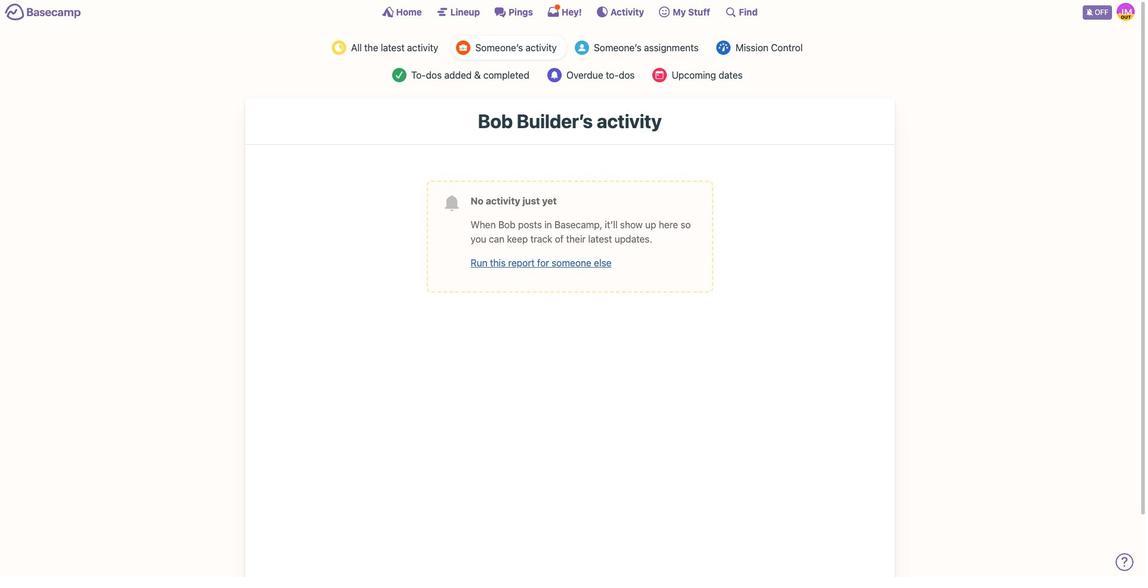 Task type: vqa. For each thing, say whether or not it's contained in the screenshot.
person report "icon" in the top of the page
yes



Task type: locate. For each thing, give the bounding box(es) containing it.
gauge image
[[717, 41, 731, 55]]

assignment image
[[575, 41, 589, 55]]



Task type: describe. For each thing, give the bounding box(es) containing it.
activity report image
[[332, 41, 346, 55]]

todo image
[[392, 68, 406, 82]]

reminder image
[[547, 68, 562, 82]]

main element
[[0, 0, 1140, 23]]

keyboard shortcut: ⌘ + / image
[[725, 6, 737, 18]]

switch accounts image
[[5, 3, 81, 21]]

event image
[[653, 68, 667, 82]]

jer mill image
[[1117, 3, 1135, 21]]

person report image
[[456, 41, 471, 55]]



